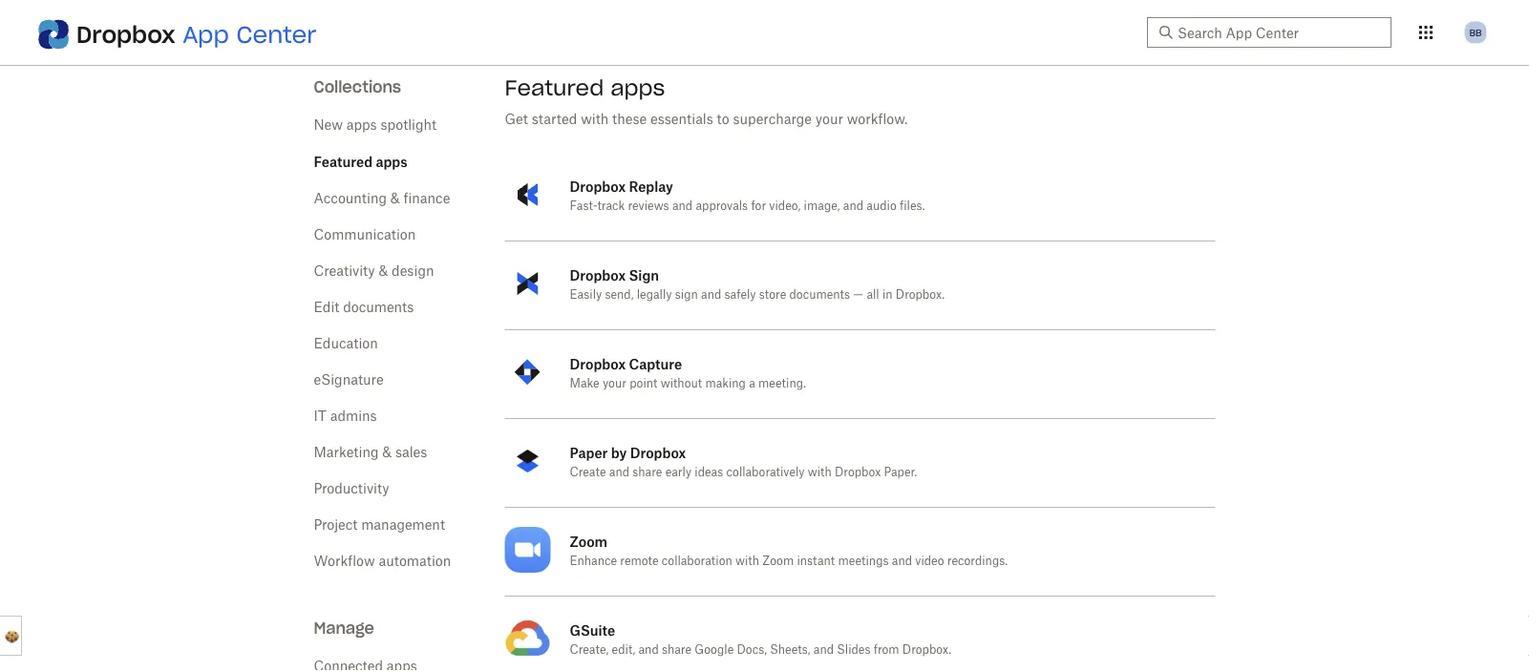 Task type: vqa. For each thing, say whether or not it's contained in the screenshot.
documents
yes



Task type: describe. For each thing, give the bounding box(es) containing it.
edit
[[314, 301, 340, 314]]

project management link
[[314, 519, 445, 532]]

new apps spotlight
[[314, 118, 437, 132]]

paper
[[570, 445, 608, 461]]

0 vertical spatial zoom
[[570, 534, 608, 550]]

and left "slides"
[[814, 645, 834, 656]]

0 vertical spatial apps
[[611, 75, 665, 101]]

audio
[[867, 201, 897, 212]]

1 horizontal spatial your
[[816, 113, 843, 126]]

it
[[314, 410, 327, 423]]

apps for new apps spotlight link
[[346, 118, 377, 132]]

these
[[612, 113, 647, 126]]

automation
[[379, 555, 451, 568]]

paper by dropbox create and share early ideas collaboratively with dropbox paper.
[[570, 445, 917, 479]]

and inside zoom enhance remote collaboration with zoom instant meetings and video recordings.
[[892, 556, 912, 567]]

project
[[314, 519, 358, 532]]

get
[[505, 113, 528, 126]]

design
[[392, 265, 434, 278]]

featured apps link
[[314, 153, 408, 170]]

image,
[[804, 201, 840, 212]]

workflow automation link
[[314, 555, 451, 568]]

dropbox up early
[[630, 445, 686, 461]]

your inside dropbox capture make your point without making a meeting.
[[603, 378, 627, 390]]

enhance
[[570, 556, 617, 567]]

communication
[[314, 228, 416, 242]]

create,
[[570, 645, 609, 656]]

& for sales
[[382, 446, 392, 460]]

legally
[[637, 289, 672, 301]]

app
[[183, 20, 229, 49]]

education link
[[314, 337, 378, 351]]

edit,
[[612, 645, 635, 656]]

started
[[532, 113, 577, 126]]

dropbox. inside dropbox sign easily send, legally sign and safely store documents — all in dropbox.
[[896, 289, 945, 301]]

video
[[915, 556, 944, 567]]

without
[[661, 378, 702, 390]]

& for design
[[379, 265, 388, 278]]

a
[[749, 378, 756, 390]]

& for finance
[[391, 192, 400, 205]]

accounting & finance link
[[314, 192, 450, 205]]

dropbox. inside the gsuite create, edit, and share google docs, sheets, and slides from dropbox.
[[903, 645, 952, 656]]

with inside paper by dropbox create and share early ideas collaboratively with dropbox paper.
[[808, 467, 832, 479]]

supercharge
[[733, 113, 812, 126]]

google
[[695, 645, 734, 656]]

zoom enhance remote collaboration with zoom instant meetings and video recordings.
[[570, 534, 1008, 567]]

sign
[[629, 267, 659, 283]]

in
[[883, 289, 893, 301]]

safely
[[725, 289, 756, 301]]

—
[[853, 289, 864, 301]]

management
[[361, 519, 445, 532]]

dropbox for dropbox replay fast-track reviews and approvals for video, image, and audio files.
[[570, 178, 626, 194]]

all
[[867, 289, 880, 301]]

and right edit,
[[639, 645, 659, 656]]

dropbox sign easily send, legally sign and safely store documents — all in dropbox.
[[570, 267, 945, 301]]

1 horizontal spatial featured apps
[[505, 75, 665, 101]]

dropbox left paper.
[[835, 467, 881, 479]]

new
[[314, 118, 343, 132]]

from
[[874, 645, 900, 656]]

essentials
[[651, 113, 713, 126]]

video,
[[769, 201, 801, 212]]

it admins link
[[314, 410, 377, 423]]

documents inside dropbox sign easily send, legally sign and safely store documents — all in dropbox.
[[790, 289, 850, 301]]

esignature link
[[314, 374, 384, 387]]

creativity & design link
[[314, 265, 434, 278]]

ideas
[[695, 467, 724, 479]]

and right reviews
[[672, 201, 693, 212]]

recordings.
[[947, 556, 1008, 567]]

it admins
[[314, 410, 377, 423]]

paper.
[[884, 467, 917, 479]]

dropbox app center
[[76, 20, 317, 49]]

education
[[314, 337, 378, 351]]

make
[[570, 378, 600, 390]]



Task type: locate. For each thing, give the bounding box(es) containing it.
0 vertical spatial with
[[581, 113, 609, 126]]

share inside the gsuite create, edit, and share google docs, sheets, and slides from dropbox.
[[662, 645, 692, 656]]

creativity
[[314, 265, 375, 278]]

point
[[630, 378, 658, 390]]

esignature
[[314, 374, 384, 387]]

dropbox replay fast-track reviews and approvals for video, image, and audio files.
[[570, 178, 925, 212]]

marketing & sales
[[314, 446, 427, 460]]

share left google
[[662, 645, 692, 656]]

documents left —
[[790, 289, 850, 301]]

workflow automation
[[314, 555, 451, 568]]

bb
[[1470, 26, 1482, 38]]

create
[[570, 467, 606, 479]]

1 vertical spatial share
[[662, 645, 692, 656]]

spotlight
[[381, 118, 437, 132]]

workflow
[[314, 555, 375, 568]]

dropbox for dropbox app center
[[76, 20, 176, 49]]

with inside zoom enhance remote collaboration with zoom instant meetings and video recordings.
[[736, 556, 759, 567]]

easily
[[570, 289, 602, 301]]

your left workflow.
[[816, 113, 843, 126]]

featured up started at the top of the page
[[505, 75, 604, 101]]

dropbox. right in
[[896, 289, 945, 301]]

making
[[705, 378, 746, 390]]

dropbox for dropbox capture make your point without making a meeting.
[[570, 356, 626, 372]]

apps for featured apps link
[[376, 153, 408, 170]]

edit documents link
[[314, 301, 414, 314]]

accounting & finance
[[314, 192, 450, 205]]

0 horizontal spatial featured apps
[[314, 153, 408, 170]]

dropbox
[[76, 20, 176, 49], [570, 178, 626, 194], [570, 267, 626, 283], [570, 356, 626, 372], [630, 445, 686, 461], [835, 467, 881, 479]]

with left these
[[581, 113, 609, 126]]

0 vertical spatial featured apps
[[505, 75, 665, 101]]

featured apps
[[505, 75, 665, 101], [314, 153, 408, 170]]

2 vertical spatial apps
[[376, 153, 408, 170]]

remote
[[620, 556, 659, 567]]

0 horizontal spatial featured
[[314, 153, 373, 170]]

0 horizontal spatial zoom
[[570, 534, 608, 550]]

sales
[[395, 446, 427, 460]]

dropbox for dropbox sign easily send, legally sign and safely store documents — all in dropbox.
[[570, 267, 626, 283]]

dropbox up track
[[570, 178, 626, 194]]

featured
[[505, 75, 604, 101], [314, 153, 373, 170]]

send,
[[605, 289, 634, 301]]

instant
[[797, 556, 835, 567]]

apps
[[611, 75, 665, 101], [346, 118, 377, 132], [376, 153, 408, 170]]

collaboration
[[662, 556, 733, 567]]

1 horizontal spatial featured
[[505, 75, 604, 101]]

share left early
[[633, 467, 662, 479]]

0 vertical spatial share
[[633, 467, 662, 479]]

& left sales
[[382, 446, 392, 460]]

apps up accounting & finance
[[376, 153, 408, 170]]

1 horizontal spatial zoom
[[763, 556, 794, 567]]

sign
[[675, 289, 698, 301]]

apps right new
[[346, 118, 377, 132]]

replay
[[629, 178, 673, 194]]

share inside paper by dropbox create and share early ideas collaboratively with dropbox paper.
[[633, 467, 662, 479]]

0 vertical spatial your
[[816, 113, 843, 126]]

bb button
[[1461, 17, 1491, 48]]

0 vertical spatial dropbox.
[[896, 289, 945, 301]]

workflow.
[[847, 113, 908, 126]]

dropbox inside 'dropbox replay fast-track reviews and approvals for video, image, and audio files.'
[[570, 178, 626, 194]]

dropbox.
[[896, 289, 945, 301], [903, 645, 952, 656]]

and
[[672, 201, 693, 212], [843, 201, 864, 212], [701, 289, 722, 301], [609, 467, 630, 479], [892, 556, 912, 567], [639, 645, 659, 656], [814, 645, 834, 656]]

documents
[[790, 289, 850, 301], [343, 301, 414, 314]]

early
[[666, 467, 692, 479]]

zoom up enhance
[[570, 534, 608, 550]]

dropbox capture make your point without making a meeting.
[[570, 356, 806, 390]]

1 vertical spatial with
[[808, 467, 832, 479]]

capture
[[629, 356, 682, 372]]

edit documents
[[314, 301, 414, 314]]

meetings
[[838, 556, 889, 567]]

productivity link
[[314, 482, 389, 496]]

creativity & design
[[314, 265, 434, 278]]

get started with these essentials to supercharge your workflow.
[[505, 113, 908, 126]]

admins
[[330, 410, 377, 423]]

dropbox inside dropbox capture make your point without making a meeting.
[[570, 356, 626, 372]]

with right collaboratively
[[808, 467, 832, 479]]

zoom
[[570, 534, 608, 550], [763, 556, 794, 567]]

documents down creativity & design
[[343, 301, 414, 314]]

featured up accounting
[[314, 153, 373, 170]]

1 vertical spatial zoom
[[763, 556, 794, 567]]

and inside dropbox sign easily send, legally sign and safely store documents — all in dropbox.
[[701, 289, 722, 301]]

meeting.
[[759, 378, 806, 390]]

share
[[633, 467, 662, 479], [662, 645, 692, 656]]

and down 'by' at the bottom left
[[609, 467, 630, 479]]

to
[[717, 113, 730, 126]]

dropbox left the app
[[76, 20, 176, 49]]

new apps spotlight link
[[314, 118, 437, 132]]

sheets,
[[770, 645, 811, 656]]

2 vertical spatial &
[[382, 446, 392, 460]]

2 vertical spatial with
[[736, 556, 759, 567]]

and left video
[[892, 556, 912, 567]]

dropbox up make
[[570, 356, 626, 372]]

featured apps up accounting
[[314, 153, 408, 170]]

0 horizontal spatial your
[[603, 378, 627, 390]]

1 horizontal spatial with
[[736, 556, 759, 567]]

approvals
[[696, 201, 748, 212]]

reviews
[[628, 201, 669, 212]]

your left point
[[603, 378, 627, 390]]

and right sign
[[701, 289, 722, 301]]

& left finance
[[391, 192, 400, 205]]

dropbox up easily
[[570, 267, 626, 283]]

&
[[391, 192, 400, 205], [379, 265, 388, 278], [382, 446, 392, 460]]

files.
[[900, 201, 925, 212]]

1 vertical spatial apps
[[346, 118, 377, 132]]

center
[[236, 20, 317, 49]]

1 vertical spatial featured
[[314, 153, 373, 170]]

for
[[751, 201, 766, 212]]

manage
[[314, 619, 374, 638]]

featured apps up started at the top of the page
[[505, 75, 665, 101]]

dropbox inside dropbox sign easily send, legally sign and safely store documents — all in dropbox.
[[570, 267, 626, 283]]

and left audio
[[843, 201, 864, 212]]

fast-
[[570, 201, 597, 212]]

2 horizontal spatial with
[[808, 467, 832, 479]]

0 horizontal spatial documents
[[343, 301, 414, 314]]

dropbox. right "from"
[[903, 645, 952, 656]]

1 vertical spatial &
[[379, 265, 388, 278]]

project management
[[314, 519, 445, 532]]

0 vertical spatial featured
[[505, 75, 604, 101]]

and inside paper by dropbox create and share early ideas collaboratively with dropbox paper.
[[609, 467, 630, 479]]

communication link
[[314, 228, 416, 242]]

with right "collaboration"
[[736, 556, 759, 567]]

marketing
[[314, 446, 379, 460]]

1 vertical spatial featured apps
[[314, 153, 408, 170]]

marketing & sales link
[[314, 446, 427, 460]]

apps up these
[[611, 75, 665, 101]]

productivity
[[314, 482, 389, 496]]

store
[[759, 289, 786, 301]]

finance
[[404, 192, 450, 205]]

Search App Center text field
[[1178, 22, 1380, 43]]

1 vertical spatial your
[[603, 378, 627, 390]]

zoom left instant
[[763, 556, 794, 567]]

collaboratively
[[727, 467, 805, 479]]

0 horizontal spatial with
[[581, 113, 609, 126]]

your
[[816, 113, 843, 126], [603, 378, 627, 390]]

0 vertical spatial &
[[391, 192, 400, 205]]

track
[[597, 201, 625, 212]]

accounting
[[314, 192, 387, 205]]

gsuite
[[570, 622, 615, 639]]

docs,
[[737, 645, 767, 656]]

1 horizontal spatial documents
[[790, 289, 850, 301]]

by
[[611, 445, 627, 461]]

& left design
[[379, 265, 388, 278]]

gsuite create, edit, and share google docs, sheets, and slides from dropbox.
[[570, 622, 952, 656]]

1 vertical spatial dropbox.
[[903, 645, 952, 656]]



